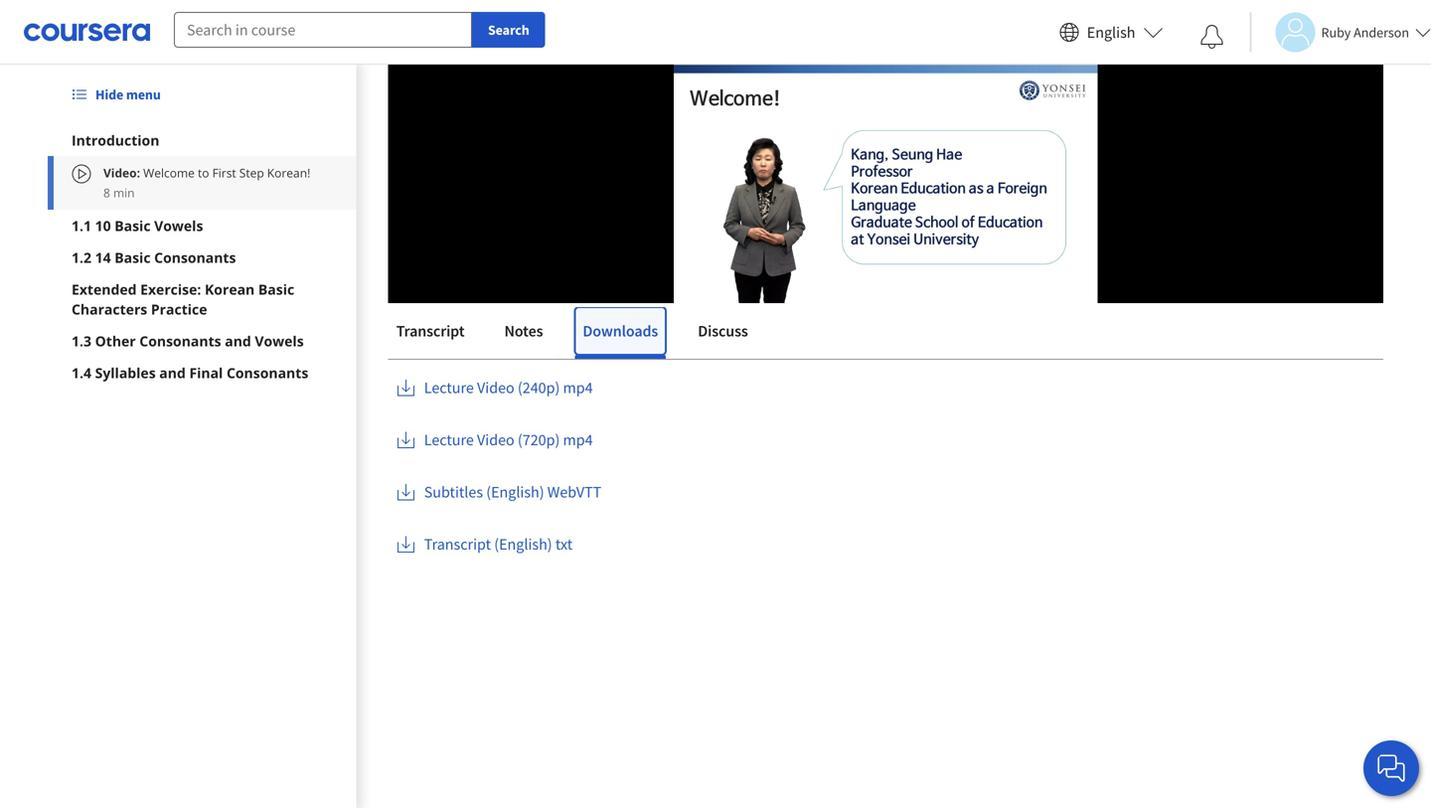 Task type: vqa. For each thing, say whether or not it's contained in the screenshot.
topmost group
no



Task type: locate. For each thing, give the bounding box(es) containing it.
transcript (english) txt link
[[396, 534, 573, 559]]

and inside dropdown button
[[225, 332, 251, 350]]

(english)
[[486, 482, 544, 502], [494, 534, 552, 554]]

basic
[[115, 216, 151, 235], [115, 248, 151, 267], [258, 280, 294, 299]]

1 vertical spatial consonants
[[139, 332, 221, 350]]

to left 8:07
[[502, 266, 527, 301]]

1 horizontal spatial first
[[532, 266, 585, 301]]

0 vertical spatial transcript
[[396, 321, 465, 341]]

1.1
[[72, 216, 91, 235]]

0 vertical spatial step
[[239, 165, 264, 181]]

10
[[95, 216, 111, 235]]

and up 1.4 syllables and final consonants 'dropdown button'
[[225, 332, 251, 350]]

basic inside dropdown button
[[115, 216, 151, 235]]

1 vertical spatial (english)
[[494, 534, 552, 554]]

subtitles
[[424, 482, 483, 502]]

transcript inside 'button'
[[396, 321, 465, 341]]

coursera image
[[24, 16, 150, 48]]

video
[[477, 378, 515, 398], [477, 430, 515, 450]]

1 horizontal spatial to
[[502, 266, 527, 301]]

1 horizontal spatial korean!
[[649, 266, 743, 301]]

search button
[[472, 12, 545, 48]]

extended exercise: korean basic characters practice button
[[72, 279, 333, 319]]

2 vertical spatial basic
[[258, 280, 294, 299]]

welcome inside the video: welcome to first step korean! 8 min
[[143, 165, 195, 181]]

to down introduction dropdown button
[[198, 165, 209, 181]]

(english) left txt
[[494, 534, 552, 554]]

14
[[95, 248, 111, 267]]

mp4
[[563, 378, 593, 398], [563, 430, 593, 450]]

transcript button
[[388, 307, 473, 355]]

1 vertical spatial transcript
[[424, 534, 491, 554]]

0 horizontal spatial step
[[239, 165, 264, 181]]

consonants down practice
[[139, 332, 221, 350]]

0 vertical spatial vowels
[[154, 216, 203, 235]]

txt
[[556, 534, 573, 554]]

1 vertical spatial mp4
[[563, 430, 593, 450]]

2 lecture from the top
[[424, 430, 474, 450]]

transcript down "subtitles"
[[424, 534, 491, 554]]

1.4 syllables and final consonants
[[72, 363, 308, 382]]

basic right korean
[[258, 280, 294, 299]]

0 horizontal spatial and
[[159, 363, 186, 382]]

to
[[198, 165, 209, 181], [502, 266, 527, 301]]

transcript (english) txt
[[424, 534, 573, 554]]

1 vertical spatial lecture
[[424, 430, 474, 450]]

1 lecture from the top
[[424, 378, 474, 398]]

0 horizontal spatial welcome
[[143, 165, 195, 181]]

0 vertical spatial and
[[225, 332, 251, 350]]

basic right 10
[[115, 216, 151, 235]]

step down introduction dropdown button
[[239, 165, 264, 181]]

1 horizontal spatial vowels
[[255, 332, 304, 350]]

basic for vowels
[[115, 216, 151, 235]]

1 horizontal spatial welcome
[[388, 266, 497, 301]]

extended
[[72, 280, 137, 299]]

welcome to first step korean!
[[388, 266, 743, 301]]

1.3 other consonants and vowels
[[72, 332, 304, 350]]

1 vertical spatial vowels
[[255, 332, 304, 350]]

lecture up "subtitles"
[[424, 430, 474, 450]]

1 video from the top
[[477, 378, 515, 398]]

step
[[239, 165, 264, 181], [590, 266, 644, 301]]

mp4 inside "link"
[[563, 378, 593, 398]]

1 vertical spatial first
[[532, 266, 585, 301]]

first down introduction dropdown button
[[212, 165, 236, 181]]

0 horizontal spatial vowels
[[154, 216, 203, 235]]

transcript
[[396, 321, 465, 341], [424, 534, 491, 554]]

welcome up "transcript" 'button'
[[388, 266, 497, 301]]

korean! down introduction dropdown button
[[267, 165, 310, 181]]

vowels
[[154, 216, 203, 235], [255, 332, 304, 350]]

1.2
[[72, 248, 91, 267]]

lecture inside "link"
[[424, 378, 474, 398]]

extended exercise: korean basic characters practice
[[72, 280, 294, 319]]

korean!
[[267, 165, 310, 181], [649, 266, 743, 301]]

vowels inside dropdown button
[[255, 332, 304, 350]]

introduction button
[[72, 130, 333, 150]]

hide menu
[[95, 85, 161, 103]]

video left (240p)
[[477, 378, 515, 398]]

subtitles (english) webvtt link
[[396, 482, 602, 507]]

to inside the video: welcome to first step korean! 8 min
[[198, 165, 209, 181]]

lecture video (240p) mp4 link
[[396, 378, 593, 402]]

discuss
[[698, 321, 748, 341]]

final
[[189, 363, 223, 382]]

1.1 10 basic vowels button
[[72, 216, 333, 236]]

0 horizontal spatial to
[[198, 165, 209, 181]]

practice
[[151, 300, 207, 319]]

0 vertical spatial to
[[198, 165, 209, 181]]

english button
[[1052, 0, 1172, 65]]

2 video from the top
[[477, 430, 515, 450]]

1 horizontal spatial step
[[590, 266, 644, 301]]

8 minutes 07 seconds element
[[531, 294, 559, 313]]

0 vertical spatial mp4
[[563, 378, 593, 398]]

korean! up discuss
[[649, 266, 743, 301]]

mp4 right (720p)
[[563, 430, 593, 450]]

video left (720p)
[[477, 430, 515, 450]]

english
[[1087, 22, 1136, 42]]

video inside "link"
[[477, 378, 515, 398]]

lecture down "transcript" 'button'
[[424, 378, 474, 398]]

and left "final"
[[159, 363, 186, 382]]

1 vertical spatial video
[[477, 430, 515, 450]]

0 vertical spatial video
[[477, 378, 515, 398]]

basic right 14
[[115, 248, 151, 267]]

0:15
[[483, 294, 510, 313]]

(english) down lecture video (720p) mp4
[[486, 482, 544, 502]]

transcript for transcript (english) txt
[[424, 534, 491, 554]]

first inside the video: welcome to first step korean! 8 min
[[212, 165, 236, 181]]

consonants
[[154, 248, 236, 267], [139, 332, 221, 350], [227, 363, 308, 382]]

0 vertical spatial lecture
[[424, 378, 474, 398]]

2 vertical spatial consonants
[[227, 363, 308, 382]]

0 horizontal spatial korean!
[[267, 165, 310, 181]]

1 vertical spatial and
[[159, 363, 186, 382]]

0 vertical spatial korean!
[[267, 165, 310, 181]]

transcript down mute 'image'
[[396, 321, 465, 341]]

1 horizontal spatial and
[[225, 332, 251, 350]]

0 vertical spatial basic
[[115, 216, 151, 235]]

lecture
[[424, 378, 474, 398], [424, 430, 474, 450]]

consonants down 1.1 10 basic vowels dropdown button at the left
[[154, 248, 236, 267]]

2 mp4 from the top
[[563, 430, 593, 450]]

1 mp4 from the top
[[563, 378, 593, 398]]

first right /
[[532, 266, 585, 301]]

0 vertical spatial welcome
[[143, 165, 195, 181]]

step up downloads
[[590, 266, 644, 301]]

vowels up 1.4 syllables and final consonants 'dropdown button'
[[255, 332, 304, 350]]

(english) for transcript
[[494, 534, 552, 554]]

consonants right "final"
[[227, 363, 308, 382]]

0 minutes 15 seconds element
[[483, 294, 510, 313]]

0 vertical spatial (english)
[[486, 482, 544, 502]]

mute image
[[435, 293, 461, 313]]

full screen image
[[1351, 293, 1377, 313]]

0 vertical spatial consonants
[[154, 248, 236, 267]]

1.4 syllables and final consonants button
[[72, 363, 333, 383]]

first
[[212, 165, 236, 181], [532, 266, 585, 301]]

lecture video (720p) mp4 link
[[396, 430, 593, 454]]

vowels up 1.2 14 basic consonants dropdown button
[[154, 216, 203, 235]]

1 vertical spatial basic
[[115, 248, 151, 267]]

lecture for lecture video (240p) mp4
[[424, 378, 474, 398]]

mp4 right (240p)
[[563, 378, 593, 398]]

0 vertical spatial first
[[212, 165, 236, 181]]

1.3
[[72, 332, 91, 350]]

welcome down introduction dropdown button
[[143, 165, 195, 181]]

and
[[225, 332, 251, 350], [159, 363, 186, 382]]

1 vertical spatial to
[[502, 266, 527, 301]]

webvtt
[[548, 482, 602, 502]]

welcome
[[143, 165, 195, 181], [388, 266, 497, 301]]

0 horizontal spatial first
[[212, 165, 236, 181]]



Task type: describe. For each thing, give the bounding box(es) containing it.
1.2 14 basic consonants button
[[72, 248, 333, 267]]

discuss button
[[690, 307, 756, 355]]

anderson
[[1354, 23, 1410, 41]]

korean! inside the video: welcome to first step korean! 8 min
[[267, 165, 310, 181]]

pause image
[[403, 295, 424, 311]]

/
[[518, 294, 524, 313]]

(english) for subtitles
[[486, 482, 544, 502]]

search
[[488, 21, 529, 39]]

menu
[[126, 85, 161, 103]]

notes
[[504, 321, 543, 341]]

other
[[95, 332, 136, 350]]

lecture for lecture video (720p) mp4
[[424, 430, 474, 450]]

8
[[103, 184, 110, 201]]

1.4
[[72, 363, 91, 382]]

hide
[[95, 85, 123, 103]]

0:15 / 8:07
[[483, 294, 559, 313]]

transcript for transcript
[[396, 321, 465, 341]]

1.1 10 basic vowels
[[72, 216, 203, 235]]

(720p)
[[518, 430, 560, 450]]

syllables
[[95, 363, 156, 382]]

1.3 other consonants and vowels button
[[72, 331, 333, 351]]

mp4 for lecture video (240p) mp4
[[563, 378, 593, 398]]

notes button
[[496, 307, 551, 355]]

video for (720p)
[[477, 430, 515, 450]]

hide menu button
[[64, 77, 169, 112]]

Search in course text field
[[174, 12, 472, 48]]

subtitles (english) webvtt
[[424, 482, 602, 502]]

basic for consonants
[[115, 248, 151, 267]]

characters
[[72, 300, 147, 319]]

and inside 'dropdown button'
[[159, 363, 186, 382]]

basic inside extended exercise: korean basic characters practice
[[258, 280, 294, 299]]

exercise:
[[140, 280, 201, 299]]

related lecture content tabs tab list
[[388, 307, 1384, 359]]

8:07
[[531, 294, 559, 313]]

lecture video (240p) mp4
[[424, 378, 593, 398]]

(240p)
[[518, 378, 560, 398]]

consonants inside 'dropdown button'
[[227, 363, 308, 382]]

downloads
[[583, 321, 658, 341]]

video for (240p)
[[477, 378, 515, 398]]

video: welcome to first step korean! 8 min
[[103, 165, 310, 201]]

step inside the video: welcome to first step korean! 8 min
[[239, 165, 264, 181]]

lecture video (720p) mp4
[[424, 430, 593, 450]]

ruby anderson button
[[1250, 12, 1432, 52]]

chat with us image
[[1376, 753, 1408, 784]]

downloads button
[[575, 307, 666, 355]]

show notifications image
[[1200, 25, 1224, 49]]

vowels inside dropdown button
[[154, 216, 203, 235]]

min
[[113, 184, 135, 201]]

ruby anderson
[[1322, 23, 1410, 41]]

1 vertical spatial welcome
[[388, 266, 497, 301]]

mp4 for lecture video (720p) mp4
[[563, 430, 593, 450]]

video:
[[103, 165, 140, 181]]

1 vertical spatial korean!
[[649, 266, 743, 301]]

1 vertical spatial step
[[590, 266, 644, 301]]

ruby
[[1322, 23, 1351, 41]]

1.2 14 basic consonants
[[72, 248, 236, 267]]

korean
[[205, 280, 255, 299]]

introduction
[[72, 131, 159, 150]]



